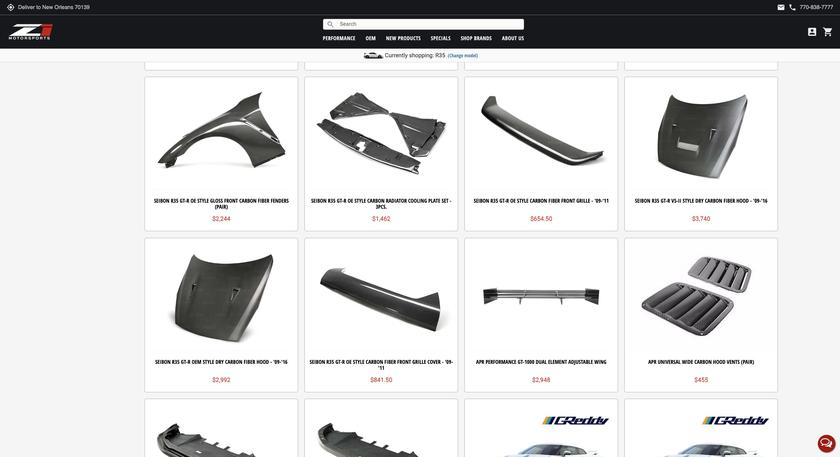 Task type: vqa. For each thing, say whether or not it's contained in the screenshot.
421
no



Task type: locate. For each thing, give the bounding box(es) containing it.
r35
[[175, 42, 183, 49], [336, 42, 344, 49], [494, 42, 502, 49], [649, 42, 657, 49], [435, 52, 445, 59], [171, 197, 178, 205], [328, 197, 336, 205], [490, 197, 498, 205], [652, 197, 659, 205], [172, 358, 180, 366], [326, 358, 334, 366]]

1 horizontal spatial front
[[397, 358, 411, 366]]

2 horizontal spatial oem
[[669, 42, 679, 49]]

r35 for seibon r35 gt-r oem style gloss carbon fiber hood - '09-'16
[[649, 42, 657, 49]]

0 horizontal spatial oem
[[192, 358, 201, 366]]

r for seibon r35 gt-r oe style carbon fiber front grille cover - '09- '11
[[342, 358, 345, 366]]

r35 inside seibon r35 gt-r oe style carbon fiber front grille cover - '09- '11
[[326, 358, 334, 366]]

oe
[[195, 42, 200, 49], [356, 42, 361, 49], [191, 197, 196, 205], [348, 197, 353, 205], [510, 197, 516, 205], [346, 358, 352, 366]]

r for seibon r35 gt-r oe style gloss front carbon fiber fenders (pair)
[[187, 197, 189, 205]]

performance
[[486, 358, 516, 366]]

seibon r35 gt-r oem style gloss carbon fiber hood - '09-'16
[[633, 42, 770, 49]]

1 apr from the left
[[476, 358, 484, 366]]

oe for seibon r35 gt-r oe style gloss front carbon fiber fenders (pair)
[[191, 197, 196, 205]]

$2,948
[[532, 377, 550, 384]]

r35 for seibon r35 gt-r oe style gloss carbon fiber trunk lid
[[336, 42, 344, 49]]

gt- for seibon r35 gt-r oe style carbon fiber front grille cover - '09- '11
[[335, 358, 342, 366]]

oe inside seibon r35 gt-r oe style carbon radiator cooling plate set - 3pcs.
[[348, 197, 353, 205]]

seibon r35 gt-r gt style dry carbon fiber hood - '09-'16
[[477, 42, 605, 49]]

seibon r35 gt-r oe style carbon fiber front grille cover - '09- '11
[[310, 358, 453, 372]]

oe for seibon r35 gt-r oe style dry carbon fiber doors (pair)
[[195, 42, 200, 49]]

r for seibon r35 gt-r gt style dry carbon fiber hood - '09-'16
[[510, 42, 512, 49]]

-
[[588, 42, 590, 49], [752, 42, 754, 49], [450, 197, 451, 205], [591, 197, 593, 205], [750, 197, 752, 205], [270, 358, 272, 366], [442, 358, 444, 366]]

Search search field
[[335, 19, 524, 29]]

hood
[[574, 42, 587, 49], [739, 42, 751, 49], [736, 197, 749, 205], [256, 358, 269, 366], [713, 358, 725, 366]]

$841.50
[[370, 377, 392, 384]]

front
[[224, 197, 238, 205], [561, 197, 575, 205], [397, 358, 411, 366]]

'09- inside seibon r35 gt-r oe style carbon fiber front grille cover - '09- '11
[[445, 358, 453, 366]]

0 vertical spatial grille
[[576, 197, 590, 205]]

r for seibon r35 gt-r oe style carbon radiator cooling plate set - 3pcs.
[[344, 197, 346, 205]]

0 vertical spatial (pair)
[[271, 42, 284, 49]]

r35 for seibon r35 gt-r gt style dry carbon fiber hood - '09-'16
[[494, 42, 502, 49]]

grille inside seibon r35 gt-r oe style carbon fiber front grille cover - '09- '11
[[412, 358, 426, 366]]

seibon inside seibon r35 gt-r oe style carbon radiator cooling plate set - 3pcs.
[[311, 197, 327, 205]]

gt- for seibon r35 gt-r oe style dry carbon fiber doors (pair)
[[184, 42, 191, 49]]

'16
[[599, 42, 605, 49], [763, 42, 770, 49], [761, 197, 767, 205], [281, 358, 288, 366]]

mail
[[777, 3, 785, 11]]

seibon r35 gt-r oem style dry carbon fiber hood - '09-'16
[[155, 358, 288, 366]]

shop brands link
[[461, 34, 492, 42]]

oe for seibon r35 gt-r oe style carbon fiber front grille - '09-'11
[[510, 197, 516, 205]]

gt-
[[184, 42, 191, 49], [345, 42, 352, 49], [503, 42, 510, 49], [658, 42, 665, 49], [180, 197, 187, 205], [337, 197, 344, 205], [499, 197, 506, 205], [661, 197, 667, 205], [181, 358, 188, 366], [335, 358, 342, 366], [518, 358, 524, 366]]

gt- inside seibon r35 gt-r oe style carbon fiber front grille cover - '09- '11
[[335, 358, 342, 366]]

grille for cover
[[412, 358, 426, 366]]

- inside seibon r35 gt-r oe style carbon radiator cooling plate set - 3pcs.
[[450, 197, 451, 205]]

style for seibon r35 gt-r oe style gloss carbon fiber trunk lid
[[363, 42, 374, 49]]

0 horizontal spatial gloss
[[210, 197, 223, 205]]

style inside seibon r35 gt-r oe style carbon fiber front grille cover - '09- '11
[[353, 358, 364, 366]]

oem
[[366, 34, 376, 42], [669, 42, 679, 49], [192, 358, 201, 366]]

r35 inside seibon r35 gt-r oe style carbon radiator cooling plate set - 3pcs.
[[328, 197, 336, 205]]

style for seibon r35 gt-r oe style carbon fiber front grille - '09-'11
[[517, 197, 529, 205]]

style inside seibon r35 gt-r oe style carbon radiator cooling plate set - 3pcs.
[[354, 197, 366, 205]]

about us link
[[502, 34, 524, 42]]

$1,683
[[372, 54, 390, 61]]

(pair) up $2,244
[[215, 203, 228, 210]]

r for seibon r35 gt-r oem style dry carbon fiber hood - '09-'16
[[188, 358, 190, 366]]

wing
[[594, 358, 606, 366]]

'16 for seibon r35 gt-r oem style dry carbon fiber hood - '09-'16
[[281, 358, 288, 366]]

2 apr from the left
[[648, 358, 656, 366]]

0 horizontal spatial (pair)
[[215, 203, 228, 210]]

2 vertical spatial (pair)
[[741, 358, 754, 366]]

apr
[[476, 358, 484, 366], [648, 358, 656, 366]]

hood for seibon r35 gt-r gt style dry carbon fiber hood - '09-'16
[[574, 42, 587, 49]]

$2,244
[[212, 215, 230, 222]]

plate
[[428, 197, 440, 205]]

new products
[[386, 34, 421, 42]]

fiber inside seibon r35 gt-r oe style carbon fiber front grille cover - '09- '11
[[384, 358, 396, 366]]

r35 for seibon r35 gt-r oe style carbon fiber front grille cover - '09- '11
[[326, 358, 334, 366]]

currently
[[385, 52, 408, 59]]

gt- for seibon r35 gt-r oe style carbon radiator cooling plate set - 3pcs.
[[337, 197, 344, 205]]

front inside seibon r35 gt-r oe style carbon fiber front grille cover - '09- '11
[[397, 358, 411, 366]]

(pair)
[[271, 42, 284, 49], [215, 203, 228, 210], [741, 358, 754, 366]]

style
[[202, 42, 213, 49], [363, 42, 374, 49], [520, 42, 532, 49], [680, 42, 692, 49], [197, 197, 209, 205], [354, 197, 366, 205], [517, 197, 529, 205], [683, 197, 694, 205], [203, 358, 214, 366], [353, 358, 364, 366]]

cover
[[427, 358, 441, 366]]

style for seibon r35 gt-r oe style carbon radiator cooling plate set - 3pcs.
[[354, 197, 366, 205]]

r inside seibon r35 gt-r oe style carbon radiator cooling plate set - 3pcs.
[[344, 197, 346, 205]]

mail phone
[[777, 3, 797, 11]]

'09-
[[591, 42, 599, 49], [755, 42, 763, 49], [595, 197, 602, 205], [753, 197, 761, 205], [273, 358, 281, 366], [445, 358, 453, 366]]

style inside seibon r35 gt-r oe style gloss front carbon fiber fenders (pair)
[[197, 197, 209, 205]]

cooling
[[408, 197, 427, 205]]

1 horizontal spatial apr
[[648, 358, 656, 366]]

oe inside seibon r35 gt-r oe style carbon fiber front grille cover - '09- '11
[[346, 358, 352, 366]]

radiator
[[386, 197, 407, 205]]

r for seibon r35 gt-r vs-ii style dry carbon fiber hood - '09-'16
[[667, 197, 670, 205]]

0 horizontal spatial apr
[[476, 358, 484, 366]]

oe for seibon r35 gt-r oe style carbon fiber front grille cover - '09- '11
[[346, 358, 352, 366]]

seibon for seibon r35 gt-r oe style carbon radiator cooling plate set - 3pcs.
[[311, 197, 327, 205]]

gloss inside seibon r35 gt-r oe style gloss front carbon fiber fenders (pair)
[[210, 197, 223, 205]]

gloss for hood
[[693, 42, 706, 49]]

fiber
[[243, 42, 254, 49], [408, 42, 420, 49], [561, 42, 573, 49], [726, 42, 737, 49], [258, 197, 269, 205], [548, 197, 560, 205], [724, 197, 735, 205], [244, 358, 255, 366], [384, 358, 396, 366]]

style for seibon r35 gt-r oe style dry carbon fiber doors (pair)
[[202, 42, 213, 49]]

shopping:
[[409, 52, 434, 59]]

r
[[191, 42, 194, 49], [352, 42, 355, 49], [510, 42, 512, 49], [665, 42, 668, 49], [187, 197, 189, 205], [344, 197, 346, 205], [506, 197, 509, 205], [667, 197, 670, 205], [188, 358, 190, 366], [342, 358, 345, 366]]

gt- inside seibon r35 gt-r oe style gloss front carbon fiber fenders (pair)
[[180, 197, 187, 205]]

$1,462
[[372, 215, 390, 222]]

trunk
[[421, 42, 435, 49]]

shopping_cart
[[823, 26, 833, 37]]

1 vertical spatial '11
[[378, 364, 384, 372]]

shop brands
[[461, 34, 492, 42]]

1 vertical spatial (pair)
[[215, 203, 228, 210]]

seibon for seibon r35 gt-r oe style gloss carbon fiber trunk lid
[[319, 42, 335, 49]]

apr performance gt-1000 dual element adjustable wing
[[476, 358, 606, 366]]

gt- for seibon r35 gt-r oem style dry carbon fiber hood - '09-'16
[[181, 358, 188, 366]]

style for seibon r35 gt-r oem style dry carbon fiber hood - '09-'16
[[203, 358, 214, 366]]

oe for seibon r35 gt-r oe style gloss carbon fiber trunk lid
[[356, 42, 361, 49]]

style for seibon r35 gt-r oe style carbon fiber front grille cover - '09- '11
[[353, 358, 364, 366]]

oe inside seibon r35 gt-r oe style gloss front carbon fiber fenders (pair)
[[191, 197, 196, 205]]

r for seibon r35 gt-r oe style gloss carbon fiber trunk lid
[[352, 42, 355, 49]]

2 horizontal spatial front
[[561, 197, 575, 205]]

dry for seibon r35 gt-r gt style dry carbon fiber hood - '09-'16
[[533, 42, 541, 49]]

0 horizontal spatial grille
[[412, 358, 426, 366]]

account_box link
[[805, 26, 819, 37]]

mail link
[[777, 3, 785, 11]]

'11
[[602, 197, 609, 205], [378, 364, 384, 372]]

front inside seibon r35 gt-r oe style gloss front carbon fiber fenders (pair)
[[224, 197, 238, 205]]

seibon inside seibon r35 gt-r oe style carbon fiber front grille cover - '09- '11
[[310, 358, 325, 366]]

gt- for seibon r35 gt-r oe style carbon fiber front grille - '09-'11
[[499, 197, 506, 205]]

gt- for seibon r35 gt-r oe style gloss carbon fiber trunk lid
[[345, 42, 352, 49]]

grille
[[576, 197, 590, 205], [412, 358, 426, 366]]

r35 inside seibon r35 gt-r oe style gloss front carbon fiber fenders (pair)
[[171, 197, 178, 205]]

(pair) right doors on the left top of page
[[271, 42, 284, 49]]

gloss for fiber
[[210, 197, 223, 205]]

0 horizontal spatial '11
[[378, 364, 384, 372]]

account_box
[[807, 26, 818, 37]]

seibon
[[158, 42, 174, 49], [319, 42, 335, 49], [477, 42, 493, 49], [633, 42, 648, 49], [154, 197, 169, 205], [311, 197, 327, 205], [474, 197, 489, 205], [635, 197, 650, 205], [155, 358, 171, 366], [310, 358, 325, 366]]

0 horizontal spatial front
[[224, 197, 238, 205]]

r inside seibon r35 gt-r oe style gloss front carbon fiber fenders (pair)
[[187, 197, 189, 205]]

carbon
[[224, 42, 241, 49], [390, 42, 407, 49], [543, 42, 560, 49], [707, 42, 724, 49], [239, 197, 257, 205], [367, 197, 385, 205], [530, 197, 547, 205], [705, 197, 722, 205], [225, 358, 242, 366], [366, 358, 383, 366], [694, 358, 712, 366]]

gloss
[[376, 42, 388, 49], [693, 42, 706, 49], [210, 197, 223, 205]]

2 horizontal spatial gloss
[[693, 42, 706, 49]]

dry
[[215, 42, 223, 49], [533, 42, 541, 49], [695, 197, 704, 205], [216, 358, 224, 366]]

gt
[[514, 42, 519, 49]]

r inside seibon r35 gt-r oe style carbon fiber front grille cover - '09- '11
[[342, 358, 345, 366]]

seibon inside seibon r35 gt-r oe style gloss front carbon fiber fenders (pair)
[[154, 197, 169, 205]]

(pair) right vents
[[741, 358, 754, 366]]

apr left universal
[[648, 358, 656, 366]]

vs-
[[671, 197, 678, 205]]

1 vertical spatial grille
[[412, 358, 426, 366]]

grille for -
[[576, 197, 590, 205]]

1 horizontal spatial (pair)
[[271, 42, 284, 49]]

search
[[327, 20, 335, 28]]

apr left the performance
[[476, 358, 484, 366]]

0 vertical spatial '11
[[602, 197, 609, 205]]

gt- inside seibon r35 gt-r oe style carbon radiator cooling plate set - 3pcs.
[[337, 197, 344, 205]]

2 horizontal spatial (pair)
[[741, 358, 754, 366]]

1 horizontal spatial gloss
[[376, 42, 388, 49]]

'09- for seibon r35 gt-r oem style dry carbon fiber hood - '09-'16
[[273, 358, 281, 366]]

specials
[[431, 34, 451, 42]]

set
[[442, 197, 448, 205]]

1 horizontal spatial '11
[[602, 197, 609, 205]]

1 horizontal spatial grille
[[576, 197, 590, 205]]



Task type: describe. For each thing, give the bounding box(es) containing it.
hood for seibon r35 gt-r oem style dry carbon fiber hood - '09-'16
[[256, 358, 269, 366]]

r for seibon r35 gt-r oe style carbon fiber front grille - '09-'11
[[506, 197, 509, 205]]

'09- for seibon r35 gt-r gt style dry carbon fiber hood - '09-'16
[[591, 42, 599, 49]]

us
[[518, 34, 524, 42]]

r35 for seibon r35 gt-r oe style carbon radiator cooling plate set - 3pcs.
[[328, 197, 336, 205]]

hood for seibon r35 gt-r oem style gloss carbon fiber hood - '09-'16
[[739, 42, 751, 49]]

$3,740
[[692, 215, 710, 222]]

seibon r35 gt-r oe style carbon radiator cooling plate set - 3pcs.
[[311, 197, 451, 210]]

front for seibon r35 gt-r oe style carbon fiber front grille cover - '09- '11
[[397, 358, 411, 366]]

shop
[[461, 34, 473, 42]]

my_location
[[7, 3, 15, 11]]

seibon r35 gt-r oe style dry carbon fiber doors (pair)
[[158, 42, 284, 49]]

apr for apr performance gt-1000 dual element adjustable wing
[[476, 358, 484, 366]]

fenders
[[271, 197, 289, 205]]

gt- for apr performance gt-1000 dual element adjustable wing
[[518, 358, 524, 366]]

oem for seibon r35 gt-r oem style dry carbon fiber hood - '09-'16
[[192, 358, 201, 366]]

$654.50
[[530, 215, 552, 222]]

r for seibon r35 gt-r oem style gloss carbon fiber hood - '09-'16
[[665, 42, 668, 49]]

oem link
[[366, 34, 376, 42]]

'16 for seibon r35 gt-r gt style dry carbon fiber hood - '09-'16
[[599, 42, 605, 49]]

products
[[398, 34, 421, 42]]

(pair) inside seibon r35 gt-r oe style gloss front carbon fiber fenders (pair)
[[215, 203, 228, 210]]

gt- for seibon r35 gt-r gt style dry carbon fiber hood - '09-'16
[[503, 42, 510, 49]]

style for seibon r35 gt-r oe style gloss front carbon fiber fenders (pair)
[[197, 197, 209, 205]]

seibon for seibon r35 gt-r oe style carbon fiber front grille cover - '09- '11
[[310, 358, 325, 366]]

carbon inside seibon r35 gt-r oe style gloss front carbon fiber fenders (pair)
[[239, 197, 257, 205]]

about us
[[502, 34, 524, 42]]

specials link
[[431, 34, 451, 42]]

currently shopping: r35 (change model)
[[385, 52, 478, 59]]

dual
[[536, 358, 547, 366]]

doors
[[256, 42, 270, 49]]

'11 inside seibon r35 gt-r oe style carbon fiber front grille cover - '09- '11
[[378, 364, 384, 372]]

seibon for seibon r35 gt-r oe style carbon fiber front grille - '09-'11
[[474, 197, 489, 205]]

seibon r35 gt-r oe style gloss front carbon fiber fenders (pair)
[[154, 197, 289, 210]]

gt- for seibon r35 gt-r vs-ii style dry carbon fiber hood - '09-'16
[[661, 197, 667, 205]]

wide
[[682, 358, 693, 366]]

apr universal wide carbon hood vents (pair)
[[648, 358, 754, 366]]

ii
[[678, 197, 681, 205]]

carbon inside seibon r35 gt-r oe style carbon radiator cooling plate set - 3pcs.
[[367, 197, 385, 205]]

front for seibon r35 gt-r oe style carbon fiber front grille - '09-'11
[[561, 197, 575, 205]]

seibon r35 gt-r vs-ii style dry carbon fiber hood - '09-'16
[[635, 197, 767, 205]]

style for seibon r35 gt-r gt style dry carbon fiber hood - '09-'16
[[520, 42, 532, 49]]

1000
[[524, 358, 534, 366]]

seibon for seibon r35 gt-r oem style dry carbon fiber hood - '09-'16
[[155, 358, 171, 366]]

fiber inside seibon r35 gt-r oe style gloss front carbon fiber fenders (pair)
[[258, 197, 269, 205]]

r35 for seibon r35 gt-r vs-ii style dry carbon fiber hood - '09-'16
[[652, 197, 659, 205]]

r for seibon r35 gt-r oe style dry carbon fiber doors (pair)
[[191, 42, 194, 49]]

element
[[548, 358, 567, 366]]

performance
[[323, 34, 355, 42]]

lid
[[436, 42, 443, 49]]

1 horizontal spatial oem
[[366, 34, 376, 42]]

oe for seibon r35 gt-r oe style carbon radiator cooling plate set - 3pcs.
[[348, 197, 353, 205]]

seibon for seibon r35 gt-r oe style dry carbon fiber doors (pair)
[[158, 42, 174, 49]]

gt- for seibon r35 gt-r oe style gloss front carbon fiber fenders (pair)
[[180, 197, 187, 205]]

seibon for seibon r35 gt-r vs-ii style dry carbon fiber hood - '09-'16
[[635, 197, 650, 205]]

oem for seibon r35 gt-r oem style gloss carbon fiber hood - '09-'16
[[669, 42, 679, 49]]

new
[[386, 34, 396, 42]]

z1 motorsports logo image
[[8, 23, 53, 40]]

'16 for seibon r35 gt-r oem style gloss carbon fiber hood - '09-'16
[[763, 42, 770, 49]]

dry for seibon r35 gt-r oem style dry carbon fiber hood - '09-'16
[[216, 358, 224, 366]]

about
[[502, 34, 517, 42]]

model)
[[464, 52, 478, 59]]

r35 for seibon r35 gt-r oe style carbon fiber front grille - '09-'11
[[490, 197, 498, 205]]

'09- for seibon r35 gt-r oem style gloss carbon fiber hood - '09-'16
[[755, 42, 763, 49]]

(change
[[448, 52, 463, 59]]

adjustable
[[568, 358, 593, 366]]

(change model) link
[[448, 52, 478, 59]]

r35 for seibon r35 gt-r oe style gloss front carbon fiber fenders (pair)
[[171, 197, 178, 205]]

$2,992
[[212, 377, 230, 384]]

gt- for seibon r35 gt-r oem style gloss carbon fiber hood - '09-'16
[[658, 42, 665, 49]]

seibon r35 gt-r oe style gloss carbon fiber trunk lid
[[319, 42, 443, 49]]

shopping_cart link
[[821, 26, 833, 37]]

seibon for seibon r35 gt-r oe style gloss front carbon fiber fenders (pair)
[[154, 197, 169, 205]]

$455
[[694, 377, 708, 384]]

r35 for seibon r35 gt-r oe style dry carbon fiber doors (pair)
[[175, 42, 183, 49]]

universal
[[658, 358, 681, 366]]

new products link
[[386, 34, 421, 42]]

seibon for seibon r35 gt-r oem style gloss carbon fiber hood - '09-'16
[[633, 42, 648, 49]]

dry for seibon r35 gt-r oe style dry carbon fiber doors (pair)
[[215, 42, 223, 49]]

phone
[[788, 3, 797, 11]]

phone link
[[788, 3, 833, 11]]

r35 for seibon r35 gt-r oem style dry carbon fiber hood - '09-'16
[[172, 358, 180, 366]]

seibon for seibon r35 gt-r gt style dry carbon fiber hood - '09-'16
[[477, 42, 493, 49]]

carbon inside seibon r35 gt-r oe style carbon fiber front grille cover - '09- '11
[[366, 358, 383, 366]]

style for seibon r35 gt-r oem style gloss carbon fiber hood - '09-'16
[[680, 42, 692, 49]]

apr for apr universal wide carbon hood vents (pair)
[[648, 358, 656, 366]]

'09- for seibon r35 gt-r oe style carbon fiber front grille - '09-'11
[[595, 197, 602, 205]]

- inside seibon r35 gt-r oe style carbon fiber front grille cover - '09- '11
[[442, 358, 444, 366]]

brands
[[474, 34, 492, 42]]

seibon r35 gt-r oe style carbon fiber front grille - '09-'11
[[474, 197, 609, 205]]

gloss for trunk
[[376, 42, 388, 49]]

performance link
[[323, 34, 355, 42]]

3pcs.
[[376, 203, 387, 210]]

vents
[[727, 358, 740, 366]]



